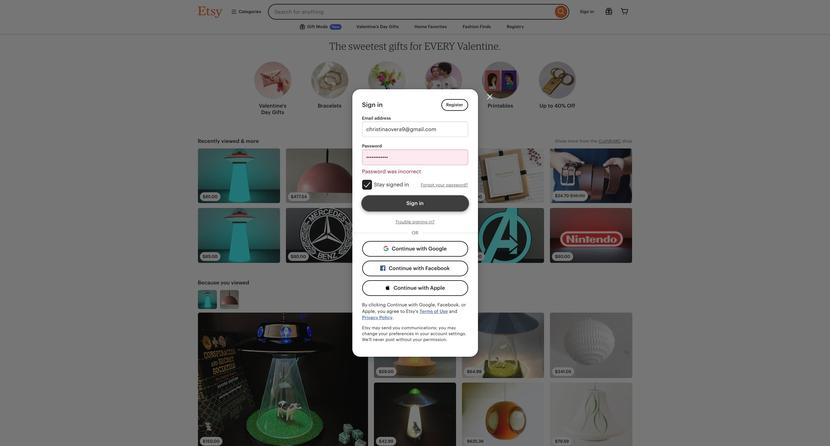Task type: locate. For each thing, give the bounding box(es) containing it.
rare pink metal pendant lamp by staff, 1970s, germany image
[[286, 149, 368, 203], [220, 290, 239, 309]]

0 vertical spatial rare pink metal pendant lamp by staff, 1970s, germany image
[[286, 149, 368, 203]]

2 vertical spatial ufo led lamp - night lamp, made by 3d printer, rgb(changeable color), usb powered, table top image
[[198, 290, 217, 309]]

None password field
[[362, 150, 468, 165]]

0 vertical spatial ufo led lamp - night lamp, made by 3d printer, rgb(changeable color), usb powered, table top image
[[198, 149, 280, 203]]

mermaid silver ufo alien abduction desk lamp sci fi spaceship outerspace space bedroom night light home office image
[[462, 313, 544, 378]]

ufo led lamp - night lamp, made by 3d printer, rgb(changeable color), usb powered, table top image
[[198, 149, 280, 203], [198, 208, 280, 263], [198, 290, 217, 309]]

banner
[[186, 0, 644, 20]]

1 horizontal spatial rare pink metal pendant lamp by staff, 1970s, germany image
[[286, 149, 368, 203]]

vintage pendant lamp, mid century hand painted glass ceiling light, retro lighting, yugoslavia, vintage home decor, hanging kitchen lamp image
[[550, 383, 633, 447]]

ufo led lamp - night lamp, made by 3d printer, rgb(changeable color), usb powered, table top image for men's pure cashmere polo sweater image
[[198, 149, 280, 203]]

None email field
[[362, 122, 468, 137]]

legacy journal: grandparent journal and memory book | mother's day gift for mom or wife | new grandmother gift | family tree book image
[[462, 149, 544, 203]]

super cute 50's style retro ufo led lamp ready to invade your home - free shipping! image
[[374, 313, 456, 378]]

2 ufo led lamp - night lamp, made by 3d printer, rgb(changeable color), usb powered, table top image from the top
[[198, 208, 280, 263]]

None search field
[[268, 4, 570, 20]]

ufo led lamp - night lamp, made by 3d printer, rgb(changeable color), usb powered, table top image for starfield led lamp - night lamp, made by 3d printer, table top or wall mountable image
[[198, 208, 280, 263]]

aloys gangkofner (attributed) for erco leuchten germany, 1960s, space age design, vintage ceiling lamp, german design, pendant lamp image
[[550, 313, 633, 378]]

1 ufo led lamp - night lamp, made by 3d printer, rgb(changeable color), usb powered, table top image from the top
[[198, 149, 280, 203]]

dialog
[[0, 0, 831, 447]]

1 vertical spatial ufo led lamp - night lamp, made by 3d printer, rgb(changeable color), usb powered, table top image
[[198, 208, 280, 263]]

3 ufo led lamp - night lamp, made by 3d printer, rgb(changeable color), usb powered, table top image from the top
[[198, 290, 217, 309]]

ufo lamp image
[[374, 383, 456, 447]]

0 horizontal spatial rare pink metal pendant lamp by staff, 1970s, germany image
[[220, 290, 239, 309]]

70s massive belgium hanging lamp, colani lamp, ufo lamp, space age orange image
[[462, 383, 544, 447]]

menu bar
[[0, 0, 831, 35], [186, 20, 644, 35]]



Task type: vqa. For each thing, say whether or not it's contained in the screenshot.
the mermaid silver ufo alien abduction desk lamp sci fi spaceship outerspace space bedroom night light home office image
yes



Task type: describe. For each thing, give the bounding box(es) containing it.
mercedes benz logo led lamp - night lamp, made by 3d printer, rgb(changeable color), usb powered, table top or wall mountable image
[[286, 208, 368, 263]]

1 vertical spatial rare pink metal pendant lamp by staff, 1970s, germany image
[[220, 290, 239, 309]]

starfield led lamp - night lamp, made by 3d printer, table top or wall mountable image
[[374, 208, 456, 263]]

the original alien abduction lamp - cow ufo flying saucer led night light image
[[198, 313, 368, 447]]

nintendo logo led lamp - night lamp, made by 3d printer, table top or wall mountable image
[[550, 208, 633, 263]]

avengers led lamp - night lamp, made by 3d printer, rgb(changeable color), usb powered, table top or wall mountable image
[[462, 208, 544, 263]]

men's pure cashmere polo sweater image
[[374, 149, 456, 203]]

custom handmade belt, grooms men gift, engraved leather belt, christmas gift for him, handmade belt, gift for boyfriend, present for men image
[[550, 149, 633, 203]]



